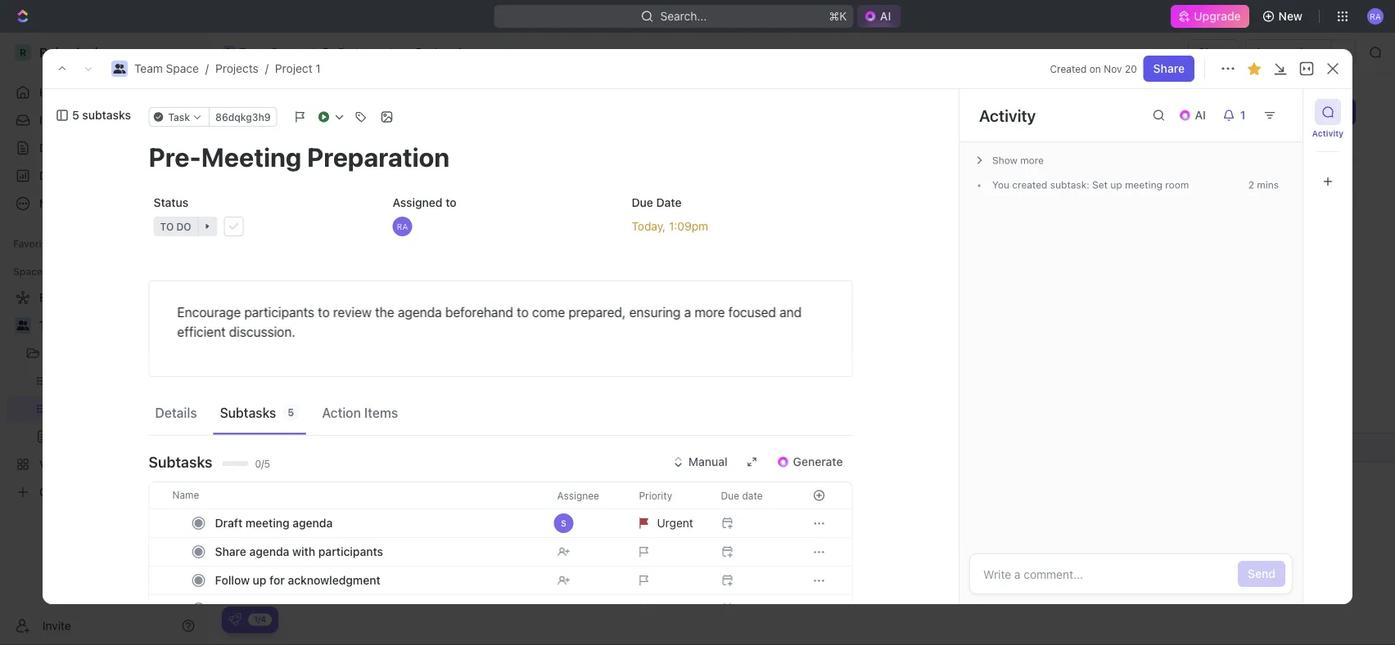 Task type: locate. For each thing, give the bounding box(es) containing it.
more inside dropdown button
[[1020, 155, 1044, 166]]

and
[[780, 305, 802, 321]]

ai button right ⌘k
[[857, 5, 901, 28]]

user group image inside team space tree
[[17, 321, 29, 331]]

up inside task sidebar content section
[[1111, 179, 1122, 191]]

project
[[416, 45, 454, 59], [275, 62, 312, 75], [248, 98, 322, 125]]

subtasks up name
[[149, 454, 212, 471]]

up right the set
[[1111, 179, 1122, 191]]

ai right ⌘k
[[880, 9, 891, 23]]

1 vertical spatial team space
[[39, 319, 104, 332]]

pre-meeting preparation link
[[290, 436, 531, 460]]

created
[[1012, 179, 1048, 191]]

1 vertical spatial ai button
[[1172, 102, 1216, 129]]

1 horizontal spatial team
[[134, 62, 163, 75]]

add left review
[[294, 314, 315, 327]]

task left 86dqkg3h9
[[168, 111, 190, 123]]

activity inside the task sidebar navigation "tab list"
[[1312, 129, 1344, 138]]

1 horizontal spatial due
[[721, 490, 739, 502]]

1 horizontal spatial ai
[[1195, 108, 1206, 122]]

0 horizontal spatial projects link
[[215, 62, 259, 75]]

subtasks
[[220, 405, 276, 421], [149, 454, 212, 471]]

gantt link
[[457, 147, 491, 170]]

a
[[684, 305, 691, 321]]

2 vertical spatial project
[[248, 98, 322, 125]]

1 vertical spatial project
[[275, 62, 312, 75]]

1 vertical spatial ai
[[1195, 108, 1206, 122]]

meeting inside task sidebar content section
[[1125, 179, 1163, 191]]

0 vertical spatial project
[[416, 45, 454, 59]]

participants up acknowledgment
[[318, 546, 383, 559]]

up left for
[[253, 574, 267, 588]]

add for add task button left of the
[[294, 314, 315, 327]]

1 vertical spatial due
[[721, 490, 739, 502]]

created
[[1050, 63, 1087, 75]]

spaces
[[13, 266, 48, 278]]

0 vertical spatial ra button
[[1362, 3, 1389, 29]]

come
[[532, 305, 565, 321]]

1 horizontal spatial ai button
[[1172, 102, 1216, 129]]

5 left 3
[[288, 407, 294, 419]]

projects
[[338, 45, 381, 59], [215, 62, 259, 75]]

share right the 20 at the top of the page
[[1153, 62, 1185, 75]]

new
[[1279, 9, 1303, 23]]

assigned
[[393, 196, 443, 210]]

pm
[[692, 219, 708, 233]]

2 vertical spatial agenda
[[249, 546, 289, 559]]

date
[[742, 490, 763, 502]]

beforehand
[[445, 305, 513, 321]]

docs
[[39, 141, 66, 155]]

onboarding checklist button element
[[228, 614, 242, 627]]

1 horizontal spatial meeting
[[1125, 179, 1163, 191]]

0 vertical spatial ai
[[880, 9, 891, 23]]

2 vertical spatial share
[[215, 546, 246, 559]]

share up follow on the left of the page
[[215, 546, 246, 559]]

to inside 'dropdown button'
[[160, 221, 174, 233]]

0 vertical spatial subtasks
[[220, 405, 276, 421]]

ai left 1 dropdown button
[[1195, 108, 1206, 122]]

upgrade link
[[1171, 5, 1249, 28]]

0 horizontal spatial agenda
[[249, 546, 289, 559]]

1
[[457, 45, 463, 59], [316, 62, 321, 75], [327, 98, 338, 125], [1240, 108, 1246, 122]]

0 vertical spatial space
[[271, 45, 304, 59]]

subtasks up 0/5
[[220, 405, 276, 421]]

1 horizontal spatial agenda
[[293, 517, 333, 531]]

send button
[[1238, 562, 1285, 588]]

0 horizontal spatial share
[[215, 546, 246, 559]]

assignee
[[557, 490, 599, 502]]

participants up discussion.
[[244, 305, 314, 321]]

project inside project 1 "link"
[[416, 45, 454, 59]]

1 horizontal spatial ra button
[[1362, 3, 1389, 29]]

team space tree
[[7, 285, 201, 506]]

do
[[176, 221, 191, 233]]

1 horizontal spatial projects
[[338, 45, 381, 59]]

1 horizontal spatial up
[[1111, 179, 1122, 191]]

add task
[[1277, 105, 1326, 119], [402, 232, 446, 244], [294, 314, 342, 327], [294, 470, 342, 484]]

0 horizontal spatial up
[[253, 574, 267, 588]]

0 horizontal spatial team
[[39, 319, 68, 332]]

automations
[[1255, 45, 1323, 59]]

5
[[72, 108, 79, 122], [288, 407, 294, 419]]

2 horizontal spatial team
[[239, 45, 268, 59]]

0 horizontal spatial activity
[[979, 106, 1036, 125]]

inbox link
[[7, 107, 201, 133]]

status
[[154, 196, 189, 210]]

participants inside encourage participants to review the agenda beforehand to come prepared, ensuring a more focused and efficient discussion.
[[244, 305, 314, 321]]

1 vertical spatial more
[[695, 305, 725, 321]]

1 horizontal spatial user group image
[[113, 64, 126, 74]]

ai button up room
[[1172, 102, 1216, 129]]

1 horizontal spatial activity
[[1312, 129, 1344, 138]]

user group image up home link
[[113, 64, 126, 74]]

team space link
[[219, 43, 308, 62], [134, 62, 199, 75], [39, 313, 198, 339]]

to left the 'come'
[[517, 305, 529, 321]]

team up team space / projects / project 1
[[239, 45, 268, 59]]

to left do
[[160, 221, 174, 233]]

add down assigned
[[402, 232, 421, 244]]

pre-
[[294, 441, 317, 455]]

add task down assigned to
[[402, 232, 446, 244]]

1 vertical spatial 5
[[288, 407, 294, 419]]

sidebar navigation
[[0, 33, 209, 646]]

share button
[[1188, 39, 1239, 66], [1144, 56, 1195, 82]]

due date
[[632, 196, 682, 210]]

add task button up customize
[[1267, 99, 1336, 125]]

activity up customize
[[1312, 129, 1344, 138]]

task
[[1302, 105, 1326, 119], [168, 111, 190, 123], [424, 232, 446, 244], [318, 314, 342, 327], [294, 413, 319, 426], [318, 470, 342, 484]]

follow
[[215, 574, 250, 588]]

activity
[[979, 106, 1036, 125], [1312, 129, 1344, 138]]

you created subtask: set up meeting room
[[992, 179, 1189, 191]]

0 horizontal spatial projects
[[215, 62, 259, 75]]

2 vertical spatial user group image
[[17, 321, 29, 331]]

share for share agenda with participants
[[215, 546, 246, 559]]

task left the
[[318, 314, 342, 327]]

0 horizontal spatial space
[[71, 319, 104, 332]]

activity inside task sidebar content section
[[979, 106, 1036, 125]]

project 1 link
[[395, 43, 467, 62], [275, 62, 321, 75]]

meeting right draft
[[245, 517, 290, 531]]

list
[[332, 152, 351, 165]]

show more button
[[969, 149, 1293, 172]]

new button
[[1256, 3, 1312, 29]]

1 vertical spatial participants
[[318, 546, 383, 559]]

board
[[269, 152, 301, 165]]

due inside dropdown button
[[721, 490, 739, 502]]

2
[[1248, 179, 1254, 191]]

0 vertical spatial activity
[[979, 106, 1036, 125]]

to do
[[160, 221, 191, 233]]

0 vertical spatial ai button
[[857, 5, 901, 28]]

0 vertical spatial team space
[[239, 45, 304, 59]]

ai inside dropdown button
[[1195, 108, 1206, 122]]

1 vertical spatial ra button
[[388, 212, 614, 242]]

due up today
[[632, 196, 653, 210]]

up
[[1111, 179, 1122, 191], [253, 574, 267, 588]]

task 3
[[294, 413, 329, 426]]

add task up customize
[[1277, 105, 1326, 119]]

agenda down draft meeting agenda
[[249, 546, 289, 559]]

1 vertical spatial team
[[134, 62, 163, 75]]

team space down spaces
[[39, 319, 104, 332]]

1 vertical spatial share
[[1153, 62, 1185, 75]]

1 horizontal spatial project 1
[[416, 45, 463, 59]]

task 3 link
[[290, 408, 531, 431]]

nov
[[1104, 63, 1122, 75]]

add task button
[[1267, 99, 1336, 125], [383, 228, 452, 248], [287, 311, 349, 330], [287, 467, 349, 487]]

add
[[1277, 105, 1299, 119], [402, 232, 421, 244], [294, 314, 315, 327], [294, 470, 315, 484]]

0 horizontal spatial 5
[[72, 108, 79, 122]]

Edit task name text field
[[149, 142, 853, 173]]

more up created
[[1020, 155, 1044, 166]]

projects link
[[318, 43, 385, 62], [215, 62, 259, 75]]

1 vertical spatial meeting
[[245, 517, 290, 531]]

user group image down spaces
[[17, 321, 29, 331]]

user group image
[[224, 48, 234, 56], [113, 64, 126, 74], [17, 321, 29, 331]]

task left 3
[[294, 413, 319, 426]]

meeting inside draft meeting agenda link
[[245, 517, 290, 531]]

urgent button
[[629, 509, 711, 539]]

team down spaces
[[39, 319, 68, 332]]

share button right the 20 at the top of the page
[[1144, 56, 1195, 82]]

0 vertical spatial share
[[1198, 45, 1229, 59]]

home
[[39, 86, 71, 99]]

team space / projects / project 1
[[134, 62, 321, 75]]

due left date
[[721, 490, 739, 502]]

team up home link
[[134, 62, 163, 75]]

0 horizontal spatial meeting
[[245, 517, 290, 531]]

2 horizontal spatial share
[[1198, 45, 1229, 59]]

0 vertical spatial more
[[1020, 155, 1044, 166]]

5 for 5 subtasks
[[72, 108, 79, 122]]

add up customize
[[1277, 105, 1299, 119]]

0 horizontal spatial user group image
[[17, 321, 29, 331]]

1 horizontal spatial team space
[[239, 45, 304, 59]]

1:09
[[669, 219, 692, 233]]

automations button
[[1246, 40, 1331, 65]]

add task button left the
[[287, 311, 349, 330]]

add down the pre-
[[294, 470, 315, 484]]

add task button down assigned
[[383, 228, 452, 248]]

share
[[1198, 45, 1229, 59], [1153, 62, 1185, 75], [215, 546, 246, 559]]

inbox
[[39, 113, 68, 127]]

0 vertical spatial projects
[[338, 45, 381, 59]]

1 horizontal spatial 5
[[288, 407, 294, 419]]

2 vertical spatial space
[[71, 319, 104, 332]]

encourage
[[177, 305, 241, 321]]

0 vertical spatial ra
[[1370, 11, 1381, 21]]

1 horizontal spatial share
[[1153, 62, 1185, 75]]

agenda up with
[[293, 517, 333, 531]]

add task down the pre-
[[294, 470, 342, 484]]

due
[[632, 196, 653, 210], [721, 490, 739, 502]]

action items
[[322, 405, 398, 421]]

0 horizontal spatial subtasks
[[149, 454, 212, 471]]

space inside team space tree
[[71, 319, 104, 332]]

more right a
[[695, 305, 725, 321]]

0 horizontal spatial project 1
[[248, 98, 343, 125]]

activity up show
[[979, 106, 1036, 125]]

1 vertical spatial space
[[166, 62, 199, 75]]

0 vertical spatial agenda
[[398, 305, 442, 321]]

0 vertical spatial due
[[632, 196, 653, 210]]

team space inside tree
[[39, 319, 104, 332]]

1 horizontal spatial space
[[166, 62, 199, 75]]

0 vertical spatial project 1
[[416, 45, 463, 59]]

add task left the
[[294, 314, 342, 327]]

0 vertical spatial 5
[[72, 108, 79, 122]]

prepared,
[[568, 305, 626, 321]]

pre-meeting preparation
[[294, 441, 427, 455]]

1 vertical spatial projects
[[215, 62, 259, 75]]

meeting down show more dropdown button
[[1125, 179, 1163, 191]]

due date
[[721, 490, 763, 502]]

0 horizontal spatial participants
[[244, 305, 314, 321]]

0 vertical spatial participants
[[244, 305, 314, 321]]

assignee button
[[547, 483, 629, 509]]

manual button
[[665, 449, 737, 476], [665, 449, 737, 476]]

0 vertical spatial meeting
[[1125, 179, 1163, 191]]

with
[[292, 546, 315, 559]]

follow up for acknowledgment
[[215, 574, 380, 588]]

2 horizontal spatial user group image
[[224, 48, 234, 56]]

0 horizontal spatial ra
[[397, 222, 408, 231]]

priority button
[[629, 483, 711, 509]]

1 horizontal spatial more
[[1020, 155, 1044, 166]]

0 vertical spatial up
[[1111, 179, 1122, 191]]

0 horizontal spatial due
[[632, 196, 653, 210]]

generate
[[793, 456, 843, 469]]

user group image up team space / projects / project 1
[[224, 48, 234, 56]]

generate button
[[767, 449, 853, 476]]

1 vertical spatial activity
[[1312, 129, 1344, 138]]

0 horizontal spatial ra button
[[388, 212, 614, 242]]

1 button
[[1216, 102, 1257, 129]]

share down "upgrade" link
[[1198, 45, 1229, 59]]

2 horizontal spatial agenda
[[398, 305, 442, 321]]

list link
[[328, 147, 351, 170]]

agenda right the
[[398, 305, 442, 321]]

2 vertical spatial team
[[39, 319, 68, 332]]

3
[[322, 413, 329, 426]]

5 right "inbox"
[[72, 108, 79, 122]]

0 horizontal spatial team space
[[39, 319, 104, 332]]

team space up team space / projects / project 1
[[239, 45, 304, 59]]

draft meeting agenda
[[215, 517, 333, 531]]

0 horizontal spatial more
[[695, 305, 725, 321]]



Task type: describe. For each thing, give the bounding box(es) containing it.
manual
[[688, 456, 728, 469]]

share button down "upgrade" link
[[1188, 39, 1239, 66]]

encourage participants to review the agenda beforehand to come prepared, ensuring a more focused and efficient discussion.
[[177, 305, 805, 340]]

created on nov 20
[[1050, 63, 1137, 75]]

task up customize
[[1302, 105, 1326, 119]]

due for due date
[[632, 196, 653, 210]]

task down the meeting
[[318, 470, 342, 484]]

to left review
[[318, 305, 330, 321]]

show more
[[992, 155, 1044, 166]]

projects inside projects link
[[338, 45, 381, 59]]

team inside tree
[[39, 319, 68, 332]]

5 subtasks
[[72, 108, 131, 122]]

ai button
[[1172, 102, 1216, 129]]

for
[[270, 574, 285, 588]]

dashboards link
[[7, 163, 201, 189]]

0 horizontal spatial project 1 link
[[275, 62, 321, 75]]

0 horizontal spatial ai button
[[857, 5, 901, 28]]

task sidebar navigation tab list
[[1310, 99, 1346, 195]]

onboarding checklist button image
[[228, 614, 242, 627]]

ensuring
[[629, 305, 681, 321]]

1 vertical spatial ra
[[397, 222, 408, 231]]

share agenda with participants
[[215, 546, 383, 559]]

2 mins
[[1248, 179, 1279, 191]]

customize button
[[1235, 147, 1318, 170]]

draft meeting agenda link
[[211, 512, 544, 536]]

due for due date
[[721, 490, 739, 502]]

add for add task button underneath the pre-
[[294, 470, 315, 484]]

,
[[663, 219, 666, 233]]

discussion.
[[229, 325, 295, 340]]

meeting
[[317, 441, 361, 455]]

1 horizontal spatial ra
[[1370, 11, 1381, 21]]

to right assigned
[[446, 196, 457, 210]]

share agenda with participants link
[[211, 541, 544, 565]]

calendar link
[[378, 147, 430, 170]]

0 vertical spatial user group image
[[224, 48, 234, 56]]

Search tasks... text field
[[1191, 186, 1355, 211]]

show
[[992, 155, 1018, 166]]

to do button
[[149, 212, 375, 242]]

5 for 5
[[288, 407, 294, 419]]

today
[[632, 219, 663, 233]]

you
[[992, 179, 1009, 191]]

1 vertical spatial up
[[253, 574, 267, 588]]

add task for add task button on top of customize
[[1277, 105, 1326, 119]]

s button
[[547, 509, 629, 539]]

dashboards
[[39, 169, 103, 183]]

1/4
[[254, 615, 266, 625]]

1 horizontal spatial projects link
[[318, 43, 385, 62]]

assigned to
[[393, 196, 457, 210]]

details
[[155, 405, 197, 421]]

share for share button under "upgrade" link
[[1198, 45, 1229, 59]]

1 vertical spatial project 1
[[248, 98, 343, 125]]

the
[[375, 305, 394, 321]]

home link
[[7, 79, 201, 106]]

share for share button to the right of the 20 at the top of the page
[[1153, 62, 1185, 75]]

preparation
[[364, 441, 427, 455]]

draft
[[215, 517, 242, 531]]

0 horizontal spatial ai
[[880, 9, 891, 23]]

details button
[[149, 398, 204, 428]]

calendar
[[382, 152, 430, 165]]

subtasks
[[82, 108, 131, 122]]

follow up for acknowledgment link
[[211, 569, 544, 593]]

20
[[1125, 63, 1137, 75]]

set up meeting room link
[[1092, 179, 1189, 191]]

1 horizontal spatial participants
[[318, 546, 383, 559]]

2 horizontal spatial space
[[271, 45, 304, 59]]

add for add task button on top of customize
[[1277, 105, 1299, 119]]

gantt
[[461, 152, 491, 165]]

task sidebar content section
[[955, 89, 1303, 605]]

favorites
[[13, 238, 56, 250]]

more inside encourage participants to review the agenda beforehand to come prepared, ensuring a more focused and efficient discussion.
[[695, 305, 725, 321]]

efficient
[[177, 325, 226, 340]]

today , 1:09 pm
[[632, 219, 708, 233]]

due date button
[[711, 483, 793, 509]]

task down assigned to
[[424, 232, 446, 244]]

priority
[[639, 490, 672, 502]]

1 inside "link"
[[457, 45, 463, 59]]

send
[[1248, 568, 1276, 581]]

task inside 'task 3' 'link'
[[294, 413, 319, 426]]

set
[[1092, 179, 1108, 191]]

agenda inside encourage participants to review the agenda beforehand to come prepared, ensuring a more focused and efficient discussion.
[[398, 305, 442, 321]]

1 horizontal spatial subtasks
[[220, 405, 276, 421]]

add task for add task button left of the
[[294, 314, 342, 327]]

add task button down the pre-
[[287, 467, 349, 487]]

subtask:
[[1050, 179, 1090, 191]]

on
[[1090, 63, 1101, 75]]

team space link inside team space tree
[[39, 313, 198, 339]]

1 vertical spatial user group image
[[113, 64, 126, 74]]

search...
[[660, 9, 707, 23]]

0/5
[[255, 459, 270, 470]]

focused
[[728, 305, 776, 321]]

86dqkg3h9 button
[[209, 107, 277, 127]]

1 inside dropdown button
[[1240, 108, 1246, 122]]

items
[[364, 405, 398, 421]]

invite
[[43, 620, 71, 633]]

room
[[1165, 179, 1189, 191]]

upgrade
[[1194, 9, 1241, 23]]

name
[[172, 490, 199, 502]]

action items button
[[315, 398, 405, 428]]

86dqkg3h9
[[215, 111, 271, 123]]

favorites button
[[7, 234, 63, 254]]

0 vertical spatial team
[[239, 45, 268, 59]]

action
[[322, 405, 361, 421]]

1 vertical spatial subtasks
[[149, 454, 212, 471]]

assignees button
[[626, 189, 702, 208]]

board link
[[266, 147, 301, 170]]

add task for add task button underneath the pre-
[[294, 470, 342, 484]]

⌘k
[[829, 9, 847, 23]]

task inside the task dropdown button
[[168, 111, 190, 123]]

1 horizontal spatial project 1 link
[[395, 43, 467, 62]]

acknowledgment
[[288, 574, 380, 588]]

docs link
[[7, 135, 201, 161]]

1 vertical spatial agenda
[[293, 517, 333, 531]]



Task type: vqa. For each thing, say whether or not it's contained in the screenshot.
tree within Sidebar navigation
no



